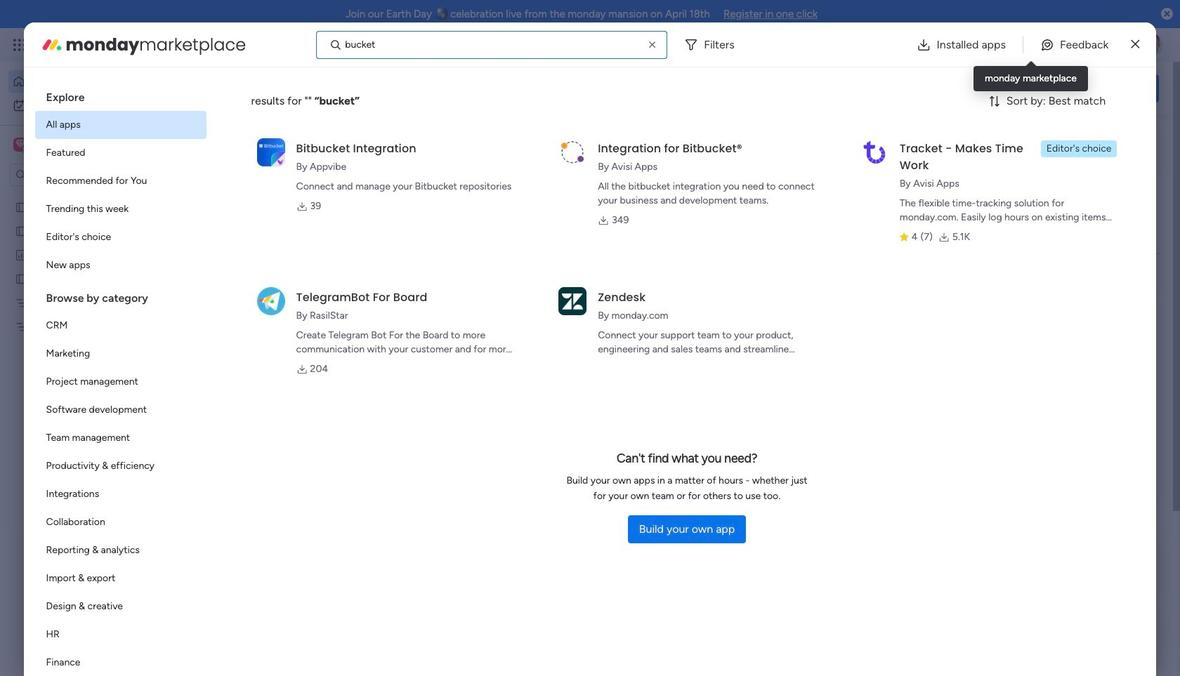Task type: locate. For each thing, give the bounding box(es) containing it.
2 public board image from the top
[[15, 224, 28, 237]]

2 heading from the top
[[35, 280, 206, 312]]

add to favorites image
[[417, 285, 431, 299]]

2 image
[[972, 29, 985, 45]]

public board image
[[15, 200, 28, 214], [15, 224, 28, 237]]

public board image
[[15, 272, 28, 285], [235, 284, 250, 300]]

1 vertical spatial dapulse x slim image
[[1138, 130, 1155, 147]]

getting started element
[[948, 540, 1159, 596]]

quick search results list box
[[217, 159, 915, 518]]

heading
[[35, 79, 206, 111], [35, 280, 206, 312]]

0 vertical spatial dapulse x slim image
[[1131, 36, 1140, 53]]

public board image up component icon
[[235, 284, 250, 300]]

1 public board image from the top
[[15, 200, 28, 214]]

monday marketplace image
[[1023, 38, 1037, 52]]

public board image down public dashboard icon
[[15, 272, 28, 285]]

workspace image
[[13, 137, 27, 152], [16, 137, 25, 152]]

select product image
[[13, 38, 27, 52]]

workspace selection element
[[13, 136, 117, 155]]

list box
[[35, 79, 206, 676], [0, 192, 179, 528]]

1 workspace image from the left
[[13, 137, 27, 152]]

0 vertical spatial heading
[[35, 79, 206, 111]]

0 vertical spatial public board image
[[15, 200, 28, 214]]

monday marketplace image
[[40, 33, 63, 56]]

public dashboard image
[[15, 248, 28, 261]]

2 workspace image from the left
[[16, 137, 25, 152]]

0 vertical spatial circle o image
[[969, 196, 978, 206]]

app logo image
[[257, 138, 285, 166], [559, 138, 587, 166], [860, 138, 888, 166], [257, 287, 285, 315], [559, 287, 587, 315]]

2 circle o image from the top
[[969, 214, 978, 224]]

1 vertical spatial heading
[[35, 280, 206, 312]]

1 vertical spatial public board image
[[15, 224, 28, 237]]

component image
[[235, 307, 247, 319]]

circle o image
[[969, 232, 978, 242]]

1 horizontal spatial public board image
[[235, 284, 250, 300]]

circle o image
[[969, 196, 978, 206], [969, 214, 978, 224]]

search everything image
[[1058, 38, 1072, 52]]

see plans image
[[233, 37, 246, 53]]

option
[[8, 70, 171, 93], [8, 94, 171, 117], [35, 111, 206, 139], [35, 139, 206, 167], [35, 167, 206, 195], [0, 194, 179, 197], [35, 195, 206, 223], [35, 223, 206, 251], [35, 251, 206, 280], [35, 312, 206, 340], [35, 340, 206, 368], [35, 368, 206, 396], [35, 396, 206, 424], [35, 424, 206, 452], [35, 452, 206, 480], [35, 480, 206, 509], [35, 509, 206, 537], [35, 537, 206, 565], [35, 565, 206, 593], [35, 593, 206, 621], [35, 621, 206, 649], [35, 649, 206, 676]]

Search in workspace field
[[30, 167, 117, 183]]

0 horizontal spatial public board image
[[15, 272, 28, 285]]

dapulse x slim image
[[1131, 36, 1140, 53], [1138, 130, 1155, 147]]

1 vertical spatial circle o image
[[969, 214, 978, 224]]



Task type: describe. For each thing, give the bounding box(es) containing it.
v2 user feedback image
[[960, 80, 970, 96]]

terry turtle image
[[1141, 34, 1163, 56]]

v2 bolt switch image
[[1069, 80, 1077, 96]]

help image
[[1089, 38, 1103, 52]]

1 circle o image from the top
[[969, 196, 978, 206]]

1 heading from the top
[[35, 79, 206, 111]]

update feed image
[[962, 38, 976, 52]]

public board image inside the quick search results list box
[[235, 284, 250, 300]]

notifications image
[[931, 38, 945, 52]]

help center element
[[948, 607, 1159, 664]]



Task type: vqa. For each thing, say whether or not it's contained in the screenshot.
Add to favorites ICON
yes



